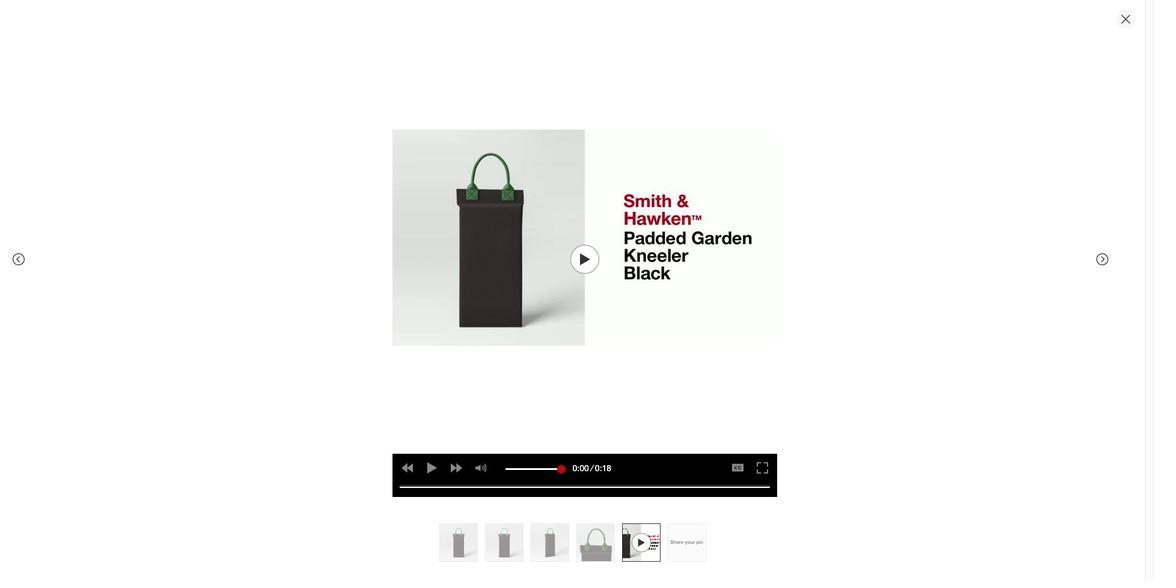 Task type: vqa. For each thing, say whether or not it's contained in the screenshot.
the topmost Padded Garden Kneeler Black - Smith &#38; Hawken&#8482;, 1 Of 6 image
yes



Task type: locate. For each thing, give the bounding box(es) containing it.
sold
[[648, 216, 667, 228]]

padded garden kneeler black - smith &#38; hawken&#8482;, 4 of 6 image
[[365, 375, 558, 568], [577, 525, 614, 562]]

share your pic button
[[667, 524, 706, 563]]

1 horizontal spatial to
[[758, 251, 767, 263]]

∕
[[591, 463, 593, 474]]

padded garden kneeler black - smith &#38; hawken&#8482;, 3 of 6 image
[[531, 525, 568, 562]]

eligible
[[611, 288, 642, 300]]

1 vertical spatial to
[[758, 251, 767, 263]]

it
[[605, 184, 610, 196]]

to right 'add'
[[758, 251, 767, 263]]

in
[[669, 216, 677, 228]]

padded garden kneeler black - smith &#38; hawken&#8482;, 1 of 6 image
[[161, 0, 558, 185], [440, 525, 477, 562]]

this
[[587, 216, 605, 228]]

ship to 70820
[[587, 166, 649, 178]]

to for 70820
[[610, 166, 619, 178]]

apply.
[[774, 198, 800, 210]]

clearance
[[587, 130, 628, 140]]

exclusions apply.
[[726, 198, 800, 210]]

add
[[737, 251, 756, 263]]

shipping
[[609, 198, 645, 210]]

item
[[607, 216, 626, 228]]

$35
[[668, 198, 684, 210]]

to inside button
[[758, 251, 767, 263]]

get
[[587, 184, 603, 196]]

your
[[685, 540, 695, 546]]

for
[[645, 288, 656, 300]]

wed,
[[626, 184, 647, 196]]

0:00 ∕ 0:18
[[572, 463, 611, 474]]

share
[[670, 540, 684, 546]]

0 horizontal spatial padded garden kneeler black - smith &#38; hawken&#8482;, 4 of 6 image
[[365, 375, 558, 568]]

registries
[[659, 288, 698, 300]]

0:00 ∕ 0:18 dialog
[[0, 0, 1154, 582]]

add to cart button
[[651, 244, 875, 270]]

free
[[587, 198, 606, 210]]

0 horizontal spatial to
[[610, 166, 619, 178]]

to for cart
[[758, 251, 767, 263]]

0 vertical spatial padded garden kneeler black - smith &#38; hawken&#8482;, 1 of 6 image
[[161, 0, 558, 185]]

with
[[648, 198, 666, 210]]

dec
[[650, 184, 667, 196]]

stores
[[679, 216, 706, 228]]

0:00
[[572, 463, 589, 474]]

padded garden kneeler black - smith &#38; hawken&#8482;, 2 of 6, play video image
[[161, 195, 558, 365]]

cart
[[770, 251, 789, 263]]

orders
[[687, 198, 714, 210]]

1 horizontal spatial padded garden kneeler black - smith &#38; hawken&#8482;, 4 of 6 image
[[577, 525, 614, 562]]

to right ship
[[610, 166, 619, 178]]

ship
[[587, 166, 607, 178]]

to
[[610, 166, 619, 178], [758, 251, 767, 263]]

0 vertical spatial to
[[610, 166, 619, 178]]



Task type: describe. For each thing, give the bounding box(es) containing it.
pic
[[696, 540, 703, 546]]

free shipping with $35 orders
[[587, 198, 714, 210]]

20
[[670, 184, 681, 196]]

0:18
[[595, 463, 611, 474]]

purchased
[[611, 143, 651, 154]]

isn't
[[629, 216, 646, 228]]

70820
[[622, 166, 649, 178]]

eligible for registries
[[611, 288, 698, 300]]

padded garden kneeler black - smith &#38; hawken&#8482;, 2 of 6 image
[[485, 525, 523, 562]]

share your pic
[[670, 540, 703, 546]]

add to cart
[[737, 251, 789, 263]]

exclusions
[[726, 198, 772, 210]]

play padded garden kneeler black - smith &#38; hawken&#8482;, 5 of 6, play video image
[[622, 525, 660, 562]]

by
[[613, 184, 623, 196]]

when
[[587, 143, 609, 154]]

1 vertical spatial padded garden kneeler black - smith &#38; hawken&#8482;, 1 of 6 image
[[440, 525, 477, 562]]

online
[[653, 143, 676, 154]]

clearance when purchased online
[[587, 130, 676, 154]]

exclusions apply. button
[[726, 197, 800, 211]]

get it by wed, dec 20
[[587, 184, 681, 196]]

this item isn't sold in stores
[[587, 216, 706, 228]]



